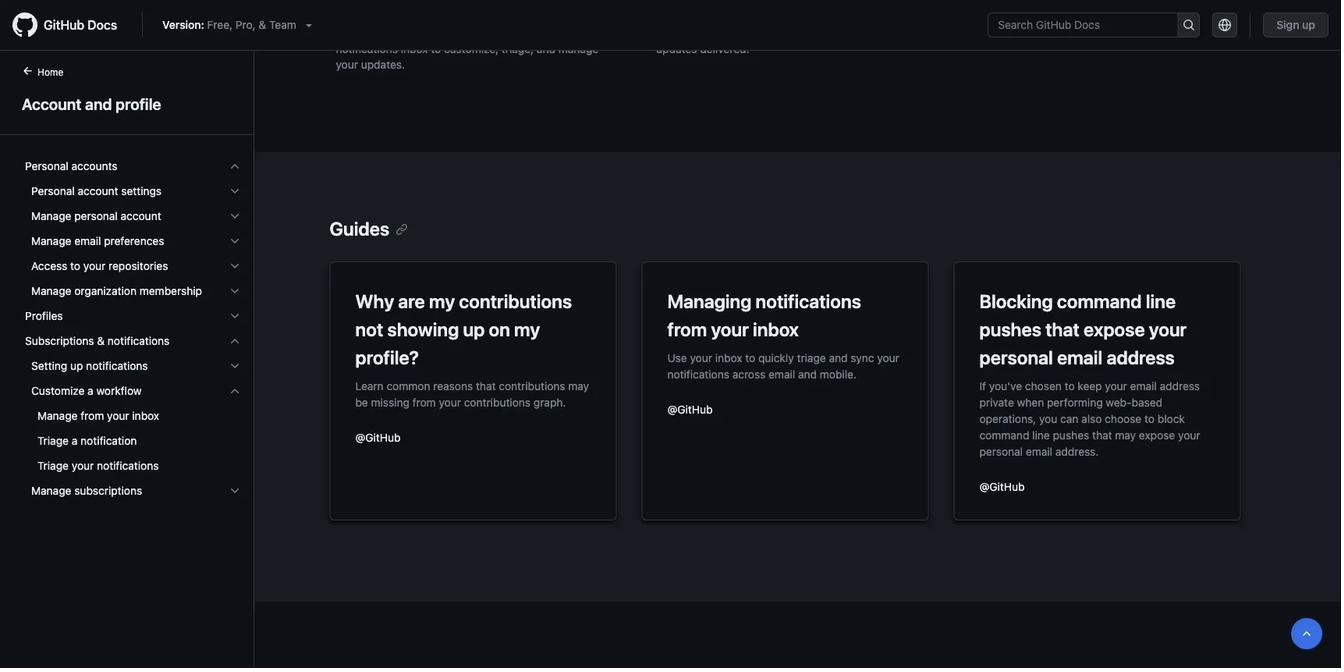 Task type: locate. For each thing, give the bounding box(es) containing it.
1 vertical spatial up
[[463, 318, 485, 340]]

0 vertical spatial sc 9kayk9 0 image
[[229, 260, 241, 272]]

version: free, pro, & team
[[162, 18, 296, 31]]

you've up private
[[990, 379, 1023, 392]]

to
[[920, 11, 930, 24], [431, 43, 441, 55], [70, 260, 80, 272], [746, 351, 756, 364], [1065, 379, 1075, 392], [1145, 412, 1155, 425]]

your down the managing
[[711, 318, 749, 340]]

0 horizontal spatial updates
[[443, 11, 484, 24]]

that inside blocking command line pushes that expose your personal email address
[[1046, 318, 1080, 340]]

0 vertical spatial account
[[78, 185, 118, 197]]

setting up notifications button
[[19, 354, 247, 379]]

you down when
[[1040, 412, 1058, 425]]

2 horizontal spatial you
[[1040, 412, 1058, 425]]

0 vertical spatial updates
[[443, 11, 484, 24]]

2 horizontal spatial @github
[[980, 480, 1025, 493]]

on up how at the right
[[795, 11, 808, 24]]

pushes inside blocking command line pushes that expose your personal email address
[[980, 318, 1042, 340]]

1 vertical spatial sc 9kayk9 0 image
[[229, 385, 241, 397]]

1 vertical spatial @github
[[356, 431, 401, 444]]

personal inside if you've chosen to keep your email address private when performing web-based operations, you can also choose to block command line pushes that may expose your personal email address.
[[980, 445, 1023, 458]]

want left these
[[845, 27, 869, 40]]

customize a workflow
[[31, 384, 142, 397]]

preferences
[[104, 235, 164, 247]]

your inside "dropdown button"
[[83, 260, 106, 272]]

@github down operations,
[[980, 480, 1025, 493]]

1 horizontal spatial account
[[121, 210, 161, 222]]

from up triage a notification
[[81, 409, 104, 422]]

guides link
[[330, 218, 408, 240]]

2 vertical spatial personal
[[980, 445, 1023, 458]]

sc 9kayk9 0 image inside profiles dropdown button
[[229, 310, 241, 322]]

private
[[980, 396, 1015, 409]]

to inside notifications provide updates about the activity on github.com that you've subscribed to. you can use the notifications inbox to customize, triage, and manage your updates.
[[431, 43, 441, 55]]

1 horizontal spatial activity
[[756, 11, 792, 24]]

from down common on the bottom left
[[413, 396, 436, 409]]

0 vertical spatial a
[[88, 384, 93, 397]]

personal for personal account settings
[[31, 185, 75, 197]]

based
[[1132, 396, 1163, 409]]

up right sign on the right top of the page
[[1303, 18, 1316, 31]]

1 vertical spatial command
[[980, 429, 1030, 441]]

0 horizontal spatial you
[[823, 27, 842, 40]]

personal accounts element containing personal accounts
[[12, 154, 254, 304]]

1 vertical spatial you've
[[990, 379, 1023, 392]]

0 vertical spatial want
[[893, 11, 917, 24]]

sc 9kayk9 0 image inside manage personal account dropdown button
[[229, 210, 241, 222]]

personal inside blocking command line pushes that expose your personal email address
[[980, 347, 1054, 368]]

notifications inside use your inbox to quickly triage and sync your notifications across email and mobile.
[[668, 368, 730, 381]]

0 vertical spatial up
[[1303, 18, 1316, 31]]

1 triage from the top
[[37, 434, 69, 447]]

personal inside dropdown button
[[74, 210, 118, 222]]

manage from your inbox
[[37, 409, 159, 422]]

on up use
[[578, 11, 590, 24]]

manage for manage organization membership
[[31, 285, 71, 297]]

email down the quickly
[[769, 368, 796, 381]]

notifications down triage a notification link
[[97, 459, 159, 472]]

sc 9kayk9 0 image inside manage organization membership dropdown button
[[229, 285, 241, 297]]

from inside managing notifications from your inbox
[[668, 318, 707, 340]]

1 horizontal spatial you've
[[990, 379, 1023, 392]]

expose up keep at the right bottom of page
[[1084, 318, 1146, 340]]

your down manage email preferences
[[83, 260, 106, 272]]

1 vertical spatial a
[[72, 434, 78, 447]]

@github down use
[[668, 403, 713, 416]]

sc 9kayk9 0 image inside manage email preferences dropdown button
[[229, 235, 241, 247]]

customize a workflow element for notifications
[[12, 379, 254, 479]]

you've down the provide
[[422, 27, 455, 40]]

you've inside notifications provide updates about the activity on github.com that you've subscribed to. you can use the notifications inbox to customize, triage, and manage your updates.
[[422, 27, 455, 40]]

and down triage
[[799, 368, 817, 381]]

2 vertical spatial sc 9kayk9 0 image
[[229, 485, 241, 497]]

my right are
[[429, 290, 455, 312]]

2 horizontal spatial from
[[668, 318, 707, 340]]

1 vertical spatial want
[[845, 27, 869, 40]]

contributions
[[459, 290, 572, 312], [499, 379, 566, 392], [464, 396, 531, 409]]

4 sc 9kayk9 0 image from the top
[[229, 235, 241, 247]]

0 vertical spatial may
[[569, 379, 589, 392]]

0 horizontal spatial can
[[554, 27, 573, 40]]

manage for manage from your inbox
[[37, 409, 78, 422]]

your right sync in the bottom right of the page
[[878, 351, 900, 364]]

0 vertical spatial pushes
[[980, 318, 1042, 340]]

1 vertical spatial updates
[[657, 43, 697, 55]]

up right showing
[[463, 318, 485, 340]]

triage
[[797, 351, 826, 364]]

1 vertical spatial address
[[1160, 379, 1201, 392]]

1 horizontal spatial can
[[1061, 412, 1079, 425]]

0 horizontal spatial line
[[1033, 429, 1051, 441]]

notifications down type on the top of page
[[696, 27, 758, 40]]

1 horizontal spatial up
[[463, 318, 485, 340]]

0 vertical spatial personal
[[25, 160, 68, 173]]

workflow
[[96, 384, 142, 397]]

1 vertical spatial line
[[1033, 429, 1051, 441]]

email up keep at the right bottom of page
[[1058, 347, 1103, 368]]

2 vertical spatial you
[[1040, 412, 1058, 425]]

8 sc 9kayk9 0 image from the top
[[229, 360, 241, 372]]

line inside blocking command line pushes that expose your personal email address
[[1146, 290, 1176, 312]]

sc 9kayk9 0 image for manage subscriptions
[[229, 485, 241, 497]]

updates down receive at top
[[657, 43, 697, 55]]

personal down personal accounts
[[31, 185, 75, 197]]

subscriptions & notifications element
[[12, 329, 254, 503], [12, 354, 254, 503]]

3 sc 9kayk9 0 image from the top
[[229, 210, 241, 222]]

1 vertical spatial personal
[[980, 347, 1054, 368]]

0 horizontal spatial my
[[429, 290, 455, 312]]

you right how at the right
[[823, 27, 842, 40]]

0 horizontal spatial up
[[70, 359, 83, 372]]

1 vertical spatial expose
[[1140, 429, 1176, 441]]

access to your repositories
[[31, 260, 168, 272]]

personal inside dropdown button
[[25, 160, 68, 173]]

1 vertical spatial pushes
[[1053, 429, 1090, 441]]

the
[[519, 11, 535, 24], [698, 11, 714, 24], [597, 27, 613, 40]]

home link
[[16, 65, 88, 80]]

choose
[[1105, 412, 1142, 425]]

manage inside manage personal account dropdown button
[[31, 210, 71, 222]]

customize a workflow element containing customize a workflow
[[12, 379, 254, 479]]

command inside blocking command line pushes that expose your personal email address
[[1058, 290, 1142, 312]]

updates up subscribed
[[443, 11, 484, 24]]

2 vertical spatial @github
[[980, 480, 1025, 493]]

email down the manage personal account
[[74, 235, 101, 247]]

inbox
[[401, 43, 428, 55], [753, 318, 799, 340], [716, 351, 743, 364], [132, 409, 159, 422]]

activity inside notifications provide updates about the activity on github.com that you've subscribed to. you can use the notifications inbox to customize, triage, and manage your updates.
[[538, 11, 575, 24]]

personal down personal account settings on the left top of the page
[[74, 210, 118, 222]]

of
[[743, 11, 753, 24]]

you up these
[[872, 11, 890, 24]]

1 horizontal spatial command
[[1058, 290, 1142, 312]]

1 vertical spatial &
[[97, 334, 105, 347]]

sc 9kayk9 0 image for customize a workflow
[[229, 385, 241, 397]]

inbox up across
[[716, 351, 743, 364]]

triage
[[37, 434, 69, 447], [37, 459, 69, 472]]

your inside managing notifications from your inbox
[[711, 318, 749, 340]]

personal accounts element containing personal account settings
[[12, 179, 254, 304]]

can down performing
[[1061, 412, 1079, 425]]

and up mobile.
[[829, 351, 848, 364]]

version:
[[162, 18, 204, 31]]

sign up link
[[1264, 12, 1329, 37]]

inbox inside notifications provide updates about the activity on github.com that you've subscribed to. you can use the notifications inbox to customize, triage, and manage your updates.
[[401, 43, 428, 55]]

triage down customize
[[37, 434, 69, 447]]

None search field
[[988, 12, 1201, 37]]

sc 9kayk9 0 image inside manage subscriptions dropdown button
[[229, 485, 241, 497]]

notifications down github.com
[[336, 43, 398, 55]]

@github down the missing
[[356, 431, 401, 444]]

up up customize a workflow
[[70, 359, 83, 372]]

your up based
[[1150, 318, 1187, 340]]

expose inside blocking command line pushes that expose your personal email address
[[1084, 318, 1146, 340]]

subscriptions
[[25, 334, 94, 347]]

0 horizontal spatial may
[[569, 379, 589, 392]]

manage inside manage email preferences dropdown button
[[31, 235, 71, 247]]

& up setting up notifications
[[97, 334, 105, 347]]

0 vertical spatial personal
[[74, 210, 118, 222]]

membership
[[140, 285, 202, 297]]

line inside if you've chosen to keep your email address private when performing web-based operations, you can also choose to block command line pushes that may expose your personal email address.
[[1033, 429, 1051, 441]]

triage for triage a notification
[[37, 434, 69, 447]]

activity
[[538, 11, 575, 24], [756, 11, 792, 24]]

2 sc 9kayk9 0 image from the top
[[229, 385, 241, 397]]

customize a workflow element for workflow
[[12, 404, 254, 479]]

organization
[[74, 285, 137, 297]]

manage personal account button
[[19, 204, 247, 229]]

may inside if you've chosen to keep your email address private when performing web-based operations, you can also choose to block command line pushes that may expose your personal email address.
[[1116, 429, 1137, 441]]

how
[[800, 27, 820, 40]]

personal left accounts
[[25, 160, 68, 173]]

2 sc 9kayk9 0 image from the top
[[229, 185, 241, 197]]

1 vertical spatial you
[[823, 27, 842, 40]]

choose the type of activity on github that you want to receive notifications for and how you want these updates delivered. link
[[657, 0, 940, 69]]

triage up manage subscriptions
[[37, 459, 69, 472]]

command
[[1058, 290, 1142, 312], [980, 429, 1030, 441]]

the right use
[[597, 27, 613, 40]]

personal down operations,
[[980, 445, 1023, 458]]

customize a workflow element
[[12, 379, 254, 479], [12, 404, 254, 479]]

personal accounts element
[[12, 154, 254, 304], [12, 179, 254, 304]]

1 horizontal spatial pushes
[[1053, 429, 1090, 441]]

mobile.
[[820, 368, 857, 381]]

1 vertical spatial contributions
[[499, 379, 566, 392]]

sc 9kayk9 0 image
[[229, 160, 241, 173], [229, 185, 241, 197], [229, 210, 241, 222], [229, 235, 241, 247], [229, 285, 241, 297], [229, 310, 241, 322], [229, 335, 241, 347], [229, 360, 241, 372]]

manage inside manage subscriptions dropdown button
[[31, 484, 71, 497]]

1 vertical spatial triage
[[37, 459, 69, 472]]

and right "for"
[[778, 27, 797, 40]]

to inside "dropdown button"
[[70, 260, 80, 272]]

from up use
[[668, 318, 707, 340]]

line
[[1146, 290, 1176, 312], [1033, 429, 1051, 441]]

tooltip
[[1292, 618, 1323, 649]]

0 horizontal spatial a
[[72, 434, 78, 447]]

@github for managing notifications from your inbox
[[668, 403, 713, 416]]

account and profile
[[22, 94, 161, 113]]

sc 9kayk9 0 image for personal account settings
[[229, 185, 241, 197]]

docs
[[88, 18, 117, 32]]

use
[[668, 351, 687, 364]]

not
[[356, 318, 383, 340]]

personal up chosen
[[980, 347, 1054, 368]]

github docs link
[[12, 12, 130, 37]]

2 horizontal spatial the
[[698, 11, 714, 24]]

your left updates. on the top of page
[[336, 58, 358, 71]]

github.com
[[336, 27, 396, 40]]

and left profile
[[85, 94, 112, 113]]

quickly
[[759, 351, 794, 364]]

github up how at the right
[[811, 11, 846, 24]]

address inside if you've chosen to keep your email address private when performing web-based operations, you can also choose to block command line pushes that may expose your personal email address.
[[1160, 379, 1201, 392]]

0 vertical spatial expose
[[1084, 318, 1146, 340]]

from inside the 'learn common reasons that contributions may be missing from your contributions graph.'
[[413, 396, 436, 409]]

1 customize a workflow element from the top
[[12, 379, 254, 479]]

0 horizontal spatial @github
[[356, 431, 401, 444]]

0 vertical spatial triage
[[37, 434, 69, 447]]

pushes down blocking
[[980, 318, 1042, 340]]

your down reasons
[[439, 396, 461, 409]]

1 vertical spatial account
[[121, 210, 161, 222]]

1 horizontal spatial &
[[259, 18, 266, 31]]

home
[[37, 66, 63, 77]]

address
[[1107, 347, 1175, 368], [1160, 379, 1201, 392]]

1 vertical spatial personal
[[31, 185, 75, 197]]

the left type on the top of page
[[698, 11, 714, 24]]

inbox down the provide
[[401, 43, 428, 55]]

1 vertical spatial may
[[1116, 429, 1137, 441]]

0 horizontal spatial want
[[845, 27, 869, 40]]

2 vertical spatial contributions
[[464, 396, 531, 409]]

sc 9kayk9 0 image inside setting up notifications dropdown button
[[229, 360, 241, 372]]

7 sc 9kayk9 0 image from the top
[[229, 335, 241, 347]]

managing notifications from your inbox
[[668, 290, 862, 340]]

on up the 'learn common reasons that contributions may be missing from your contributions graph.'
[[489, 318, 510, 340]]

up inside dropdown button
[[70, 359, 83, 372]]

and down you
[[537, 43, 556, 55]]

email inside blocking command line pushes that expose your personal email address
[[1058, 347, 1103, 368]]

account down settings
[[121, 210, 161, 222]]

subscriptions & notifications button
[[19, 329, 247, 354]]

for
[[761, 27, 775, 40]]

missing
[[371, 396, 410, 409]]

you
[[533, 27, 552, 40]]

& right pro,
[[259, 18, 266, 31]]

my
[[429, 290, 455, 312], [514, 318, 540, 340]]

updates inside notifications provide updates about the activity on github.com that you've subscribed to. you can use the notifications inbox to customize, triage, and manage your updates.
[[443, 11, 484, 24]]

personal
[[25, 160, 68, 173], [31, 185, 75, 197]]

1 vertical spatial from
[[413, 396, 436, 409]]

access
[[31, 260, 67, 272]]

manage subscriptions
[[31, 484, 142, 497]]

up for sign up
[[1303, 18, 1316, 31]]

inbox inside managing notifications from your inbox
[[753, 318, 799, 340]]

notifications down use
[[668, 368, 730, 381]]

1 activity from the left
[[538, 11, 575, 24]]

sc 9kayk9 0 image for manage personal account
[[229, 210, 241, 222]]

inbox up the quickly
[[753, 318, 799, 340]]

manage inside manage from your inbox link
[[37, 409, 78, 422]]

sc 9kayk9 0 image for subscriptions & notifications
[[229, 335, 241, 347]]

your down workflow
[[107, 409, 129, 422]]

can inside if you've chosen to keep your email address private when performing web-based operations, you can also choose to block command line pushes that may expose your personal email address.
[[1061, 412, 1079, 425]]

updates.
[[361, 58, 405, 71]]

accounts
[[71, 160, 118, 173]]

account and profile link
[[19, 92, 235, 116]]

2 triage from the top
[[37, 459, 69, 472]]

0 vertical spatial contributions
[[459, 290, 572, 312]]

0 vertical spatial address
[[1107, 347, 1175, 368]]

triangle down image
[[303, 19, 315, 31]]

scroll to top image
[[1301, 628, 1314, 640]]

manage inside manage organization membership dropdown button
[[31, 285, 71, 297]]

may
[[569, 379, 589, 392], [1116, 429, 1137, 441]]

0 vertical spatial from
[[668, 318, 707, 340]]

2 vertical spatial from
[[81, 409, 104, 422]]

a inside dropdown button
[[88, 384, 93, 397]]

triage inside triage your notifications link
[[37, 459, 69, 472]]

1 horizontal spatial may
[[1116, 429, 1137, 441]]

delivered.
[[700, 43, 750, 55]]

0 vertical spatial &
[[259, 18, 266, 31]]

triage inside triage a notification link
[[37, 434, 69, 447]]

notifications down profiles dropdown button
[[108, 334, 170, 347]]

1 horizontal spatial line
[[1146, 290, 1176, 312]]

about
[[487, 11, 516, 24]]

0 vertical spatial my
[[429, 290, 455, 312]]

address up based
[[1107, 347, 1175, 368]]

account up the manage personal account
[[78, 185, 118, 197]]

sc 9kayk9 0 image inside access to your repositories "dropdown button"
[[229, 260, 241, 272]]

github docs
[[44, 18, 117, 32]]

2 horizontal spatial up
[[1303, 18, 1316, 31]]

can left use
[[554, 27, 573, 40]]

sign
[[1277, 18, 1300, 31]]

sc 9kayk9 0 image inside personal account settings dropdown button
[[229, 185, 241, 197]]

1 subscriptions & notifications element from the top
[[12, 329, 254, 503]]

github left docs
[[44, 18, 84, 32]]

1 horizontal spatial a
[[88, 384, 93, 397]]

0 horizontal spatial &
[[97, 334, 105, 347]]

notifications up triage
[[756, 290, 862, 312]]

that inside notifications provide updates about the activity on github.com that you've subscribed to. you can use the notifications inbox to customize, triage, and manage your updates.
[[399, 27, 419, 40]]

on inside why are my contributions not showing up on my profile?
[[489, 318, 510, 340]]

subscriptions & notifications element containing setting up notifications
[[12, 354, 254, 503]]

@github for why are my contributions not showing up on my profile?
[[356, 431, 401, 444]]

expose inside if you've chosen to keep your email address private when performing web-based operations, you can also choose to block command line pushes that may expose your personal email address.
[[1140, 429, 1176, 441]]

pushes
[[980, 318, 1042, 340], [1053, 429, 1090, 441]]

on inside the choose the type of activity on github that you want to receive notifications for and how you want these updates delivered.
[[795, 11, 808, 24]]

a left notification in the left bottom of the page
[[72, 434, 78, 447]]

0 vertical spatial @github
[[668, 403, 713, 416]]

block
[[1158, 412, 1186, 425]]

your inside the 'learn common reasons that contributions may be missing from your contributions graph.'
[[439, 396, 461, 409]]

1 vertical spatial can
[[1061, 412, 1079, 425]]

0 vertical spatial you've
[[422, 27, 455, 40]]

&
[[259, 18, 266, 31], [97, 334, 105, 347]]

and inside notifications provide updates about the activity on github.com that you've subscribed to. you can use the notifications inbox to customize, triage, and manage your updates.
[[537, 43, 556, 55]]

0 horizontal spatial pushes
[[980, 318, 1042, 340]]

managing
[[668, 290, 752, 312]]

2 vertical spatial up
[[70, 359, 83, 372]]

sc 9kayk9 0 image inside the personal accounts dropdown button
[[229, 160, 241, 173]]

a down setting up notifications
[[88, 384, 93, 397]]

from inside customize a workflow element
[[81, 409, 104, 422]]

0 horizontal spatial on
[[489, 318, 510, 340]]

sc 9kayk9 0 image for access to your repositories
[[229, 260, 241, 272]]

expose down block at the bottom right of page
[[1140, 429, 1176, 441]]

address up block at the bottom right of page
[[1160, 379, 1201, 392]]

1 vertical spatial my
[[514, 318, 540, 340]]

0 horizontal spatial command
[[980, 429, 1030, 441]]

expose
[[1084, 318, 1146, 340], [1140, 429, 1176, 441]]

sc 9kayk9 0 image
[[229, 260, 241, 272], [229, 385, 241, 397], [229, 485, 241, 497]]

notification
[[81, 434, 137, 447]]

sc 9kayk9 0 image inside customize a workflow dropdown button
[[229, 385, 241, 397]]

2 horizontal spatial on
[[795, 11, 808, 24]]

want up these
[[893, 11, 917, 24]]

account inside dropdown button
[[121, 210, 161, 222]]

inbox down customize a workflow dropdown button
[[132, 409, 159, 422]]

2 activity from the left
[[756, 11, 792, 24]]

0 horizontal spatial from
[[81, 409, 104, 422]]

sc 9kayk9 0 image inside 'subscriptions & notifications' dropdown button
[[229, 335, 241, 347]]

0 vertical spatial line
[[1146, 290, 1176, 312]]

activity up "for"
[[756, 11, 792, 24]]

2 customize a workflow element from the top
[[12, 404, 254, 479]]

sc 9kayk9 0 image for personal accounts
[[229, 160, 241, 173]]

profile?
[[356, 347, 419, 368]]

september 23 element
[[977, 3, 1056, 16]]

1 horizontal spatial @github
[[668, 403, 713, 416]]

2 personal accounts element from the top
[[12, 179, 254, 304]]

notifications up workflow
[[86, 359, 148, 372]]

1 personal accounts element from the top
[[12, 154, 254, 304]]

a for customize
[[88, 384, 93, 397]]

2 subscriptions & notifications element from the top
[[12, 354, 254, 503]]

1 sc 9kayk9 0 image from the top
[[229, 160, 241, 173]]

3 sc 9kayk9 0 image from the top
[[229, 485, 241, 497]]

1 horizontal spatial you
[[872, 11, 890, 24]]

1 horizontal spatial on
[[578, 11, 590, 24]]

0 vertical spatial command
[[1058, 290, 1142, 312]]

sc 9kayk9 0 image for setting up notifications
[[229, 360, 241, 372]]

1 horizontal spatial from
[[413, 396, 436, 409]]

personal inside dropdown button
[[31, 185, 75, 197]]

manage
[[31, 210, 71, 222], [31, 235, 71, 247], [31, 285, 71, 297], [37, 409, 78, 422], [31, 484, 71, 497]]

customize a workflow element containing manage from your inbox
[[12, 404, 254, 479]]

your right use
[[690, 351, 713, 364]]

1 horizontal spatial github
[[811, 11, 846, 24]]

0 vertical spatial can
[[554, 27, 573, 40]]

you've
[[422, 27, 455, 40], [990, 379, 1023, 392]]

1 sc 9kayk9 0 image from the top
[[229, 260, 241, 272]]

5 sc 9kayk9 0 image from the top
[[229, 285, 241, 297]]

manage for manage subscriptions
[[31, 484, 71, 497]]

6 sc 9kayk9 0 image from the top
[[229, 310, 241, 322]]

1 horizontal spatial updates
[[657, 43, 697, 55]]

0 horizontal spatial account
[[78, 185, 118, 197]]

the up to.
[[519, 11, 535, 24]]

pushes up address.
[[1053, 429, 1090, 441]]

0 horizontal spatial activity
[[538, 11, 575, 24]]

1 horizontal spatial want
[[893, 11, 917, 24]]

activity up you
[[538, 11, 575, 24]]

0 horizontal spatial you've
[[422, 27, 455, 40]]

inbox inside customize a workflow element
[[132, 409, 159, 422]]

your down block at the bottom right of page
[[1179, 429, 1201, 441]]

my up graph.
[[514, 318, 540, 340]]

to inside use your inbox to quickly triage and sync your notifications across email and mobile.
[[746, 351, 756, 364]]

account and profile element
[[0, 63, 254, 667]]



Task type: describe. For each thing, give the bounding box(es) containing it.
you've inside if you've chosen to keep your email address private when performing web-based operations, you can also choose to block command line pushes that may expose your personal email address.
[[990, 379, 1023, 392]]

manage for manage email preferences
[[31, 235, 71, 247]]

graph.
[[534, 396, 566, 409]]

notifications inside the choose the type of activity on github that you want to receive notifications for and how you want these updates delivered.
[[696, 27, 758, 40]]

use
[[576, 27, 594, 40]]

to.
[[517, 27, 530, 40]]

personal accounts
[[25, 160, 118, 173]]

search image
[[1183, 19, 1196, 31]]

personal accounts button
[[19, 154, 247, 179]]

sc 9kayk9 0 image for manage organization membership
[[229, 285, 241, 297]]

learn
[[356, 379, 384, 392]]

notifications
[[336, 11, 400, 24]]

& inside dropdown button
[[97, 334, 105, 347]]

your up manage subscriptions
[[72, 459, 94, 472]]

command inside if you've chosen to keep your email address private when performing web-based operations, you can also choose to block command line pushes that may expose your personal email address.
[[980, 429, 1030, 441]]

a for triage
[[72, 434, 78, 447]]

your up web-
[[1106, 379, 1128, 392]]

notifications inside managing notifications from your inbox
[[756, 290, 862, 312]]

activity inside the choose the type of activity on github that you want to receive notifications for and how you want these updates delivered.
[[756, 11, 792, 24]]

email inside manage email preferences dropdown button
[[74, 235, 101, 247]]

notifications inside notifications provide updates about the activity on github.com that you've subscribed to. you can use the notifications inbox to customize, triage, and manage your updates.
[[336, 43, 398, 55]]

your inside blocking command line pushes that expose your personal email address
[[1150, 318, 1187, 340]]

why
[[356, 290, 394, 312]]

free,
[[207, 18, 233, 31]]

sync
[[851, 351, 875, 364]]

and inside 'element'
[[85, 94, 112, 113]]

these
[[872, 27, 900, 40]]

common
[[387, 379, 431, 392]]

up for setting up notifications
[[70, 359, 83, 372]]

23
[[1043, 3, 1056, 16]]

you inside if you've chosen to keep your email address private when performing web-based operations, you can also choose to block command line pushes that may expose your personal email address.
[[1040, 412, 1058, 425]]

access to your repositories button
[[19, 254, 247, 279]]

account inside dropdown button
[[78, 185, 118, 197]]

0 horizontal spatial github
[[44, 18, 84, 32]]

choose the type of activity on github that you want to receive notifications for and how you want these updates delivered.
[[657, 11, 930, 55]]

email left address.
[[1026, 445, 1053, 458]]

can inside notifications provide updates about the activity on github.com that you've subscribed to. you can use the notifications inbox to customize, triage, and manage your updates.
[[554, 27, 573, 40]]

blocking
[[980, 290, 1054, 312]]

triage a notification link
[[19, 429, 247, 454]]

profile
[[116, 94, 161, 113]]

profiles
[[25, 310, 63, 322]]

notifications provide updates about the activity on github.com that you've subscribed to. you can use the notifications inbox to customize, triage, and manage your updates.
[[336, 11, 613, 71]]

that inside the choose the type of activity on github that you want to receive notifications for and how you want these updates delivered.
[[849, 11, 869, 24]]

blocking command line pushes that expose your personal email address
[[980, 290, 1187, 368]]

contributions inside why are my contributions not showing up on my profile?
[[459, 290, 572, 312]]

select language: current language is english image
[[1219, 19, 1232, 31]]

triage for triage your notifications
[[37, 459, 69, 472]]

1 horizontal spatial my
[[514, 318, 540, 340]]

manage from your inbox link
[[19, 404, 247, 429]]

if you've chosen to keep your email address private when performing web-based operations, you can also choose to block command line pushes that may expose your personal email address.
[[980, 379, 1201, 458]]

email inside use your inbox to quickly triage and sync your notifications across email and mobile.
[[769, 368, 796, 381]]

manage personal account
[[31, 210, 161, 222]]

manage organization membership
[[31, 285, 202, 297]]

github inside the choose the type of activity on github that you want to receive notifications for and how you want these updates delivered.
[[811, 11, 846, 24]]

account
[[22, 94, 82, 113]]

notifications inside customize a workflow element
[[97, 459, 159, 472]]

provide
[[403, 11, 440, 24]]

may inside the 'learn common reasons that contributions may be missing from your contributions graph.'
[[569, 379, 589, 392]]

are
[[398, 290, 425, 312]]

sign up
[[1277, 18, 1316, 31]]

manage subscriptions button
[[19, 479, 247, 503]]

that inside if you've chosen to keep your email address private when performing web-based operations, you can also choose to block command line pushes that may expose your personal email address.
[[1093, 429, 1113, 441]]

team
[[269, 18, 296, 31]]

the inside the choose the type of activity on github that you want to receive notifications for and how you want these updates delivered.
[[698, 11, 714, 24]]

manage for manage personal account
[[31, 210, 71, 222]]

subscriptions & notifications
[[25, 334, 170, 347]]

notifications provide updates about the activity on github.com that you've subscribed to. you can use the notifications inbox to customize, triage, and manage your updates. link
[[336, 0, 619, 85]]

address inside blocking command line pushes that expose your personal email address
[[1107, 347, 1175, 368]]

personal account settings
[[31, 185, 162, 197]]

pushes inside if you've chosen to keep your email address private when performing web-based operations, you can also choose to block command line pushes that may expose your personal email address.
[[1053, 429, 1090, 441]]

subscribed
[[458, 27, 514, 40]]

showing
[[387, 318, 459, 340]]

sc 9kayk9 0 image for manage email preferences
[[229, 235, 241, 247]]

keep
[[1078, 379, 1103, 392]]

personal account settings button
[[19, 179, 247, 204]]

if
[[980, 379, 987, 392]]

1 horizontal spatial the
[[597, 27, 613, 40]]

performing
[[1048, 396, 1103, 409]]

triage a notification
[[37, 434, 137, 447]]

updates inside the choose the type of activity on github that you want to receive notifications for and how you want these updates delivered.
[[657, 43, 697, 55]]

receive
[[657, 27, 693, 40]]

web-
[[1106, 396, 1132, 409]]

triage your notifications
[[37, 459, 159, 472]]

chosen
[[1026, 379, 1062, 392]]

to inside the choose the type of activity on github that you want to receive notifications for and how you want these updates delivered.
[[920, 11, 930, 24]]

email up based
[[1131, 379, 1157, 392]]

setting up notifications
[[31, 359, 148, 372]]

subscriptions & notifications element containing subscriptions & notifications
[[12, 329, 254, 503]]

why are my contributions not showing up on my profile?
[[356, 290, 572, 368]]

manage
[[559, 43, 599, 55]]

your inside notifications provide updates about the activity on github.com that you've subscribed to. you can use the notifications inbox to customize, triage, and manage your updates.
[[336, 58, 358, 71]]

reasons
[[433, 379, 473, 392]]

triage your notifications link
[[19, 454, 247, 479]]

triage,
[[502, 43, 534, 55]]

pro,
[[236, 18, 256, 31]]

and inside the choose the type of activity on github that you want to receive notifications for and how you want these updates delivered.
[[778, 27, 797, 40]]

0 vertical spatial you
[[872, 11, 890, 24]]

type
[[717, 11, 740, 24]]

that inside the 'learn common reasons that contributions may be missing from your contributions graph.'
[[476, 379, 496, 392]]

0 horizontal spatial the
[[519, 11, 535, 24]]

manage email preferences button
[[19, 229, 247, 254]]

@github for blocking command line pushes that expose your personal email address
[[980, 480, 1025, 493]]

address.
[[1056, 445, 1099, 458]]

manage organization membership button
[[19, 279, 247, 304]]

sc 9kayk9 0 image for profiles
[[229, 310, 241, 322]]

be
[[356, 396, 368, 409]]

september
[[977, 3, 1036, 16]]

personal for personal accounts
[[25, 160, 68, 173]]

settings
[[121, 185, 162, 197]]

september 23 link
[[977, 0, 1260, 30]]

across
[[733, 368, 766, 381]]

repositories
[[109, 260, 168, 272]]

customize,
[[444, 43, 499, 55]]

use your inbox to quickly triage and sync your notifications across email and mobile.
[[668, 351, 900, 381]]

up inside why are my contributions not showing up on my profile?
[[463, 318, 485, 340]]

setting
[[31, 359, 67, 372]]

when
[[1018, 396, 1045, 409]]

inbox inside use your inbox to quickly triage and sync your notifications across email and mobile.
[[716, 351, 743, 364]]

Search GitHub Docs search field
[[989, 13, 1178, 37]]

operations,
[[980, 412, 1037, 425]]

manage email preferences
[[31, 235, 164, 247]]

on inside notifications provide updates about the activity on github.com that you've subscribed to. you can use the notifications inbox to customize, triage, and manage your updates.
[[578, 11, 590, 24]]

profiles button
[[19, 304, 247, 329]]

guides
[[330, 218, 390, 240]]



Task type: vqa. For each thing, say whether or not it's contained in the screenshot.
checks to the right
no



